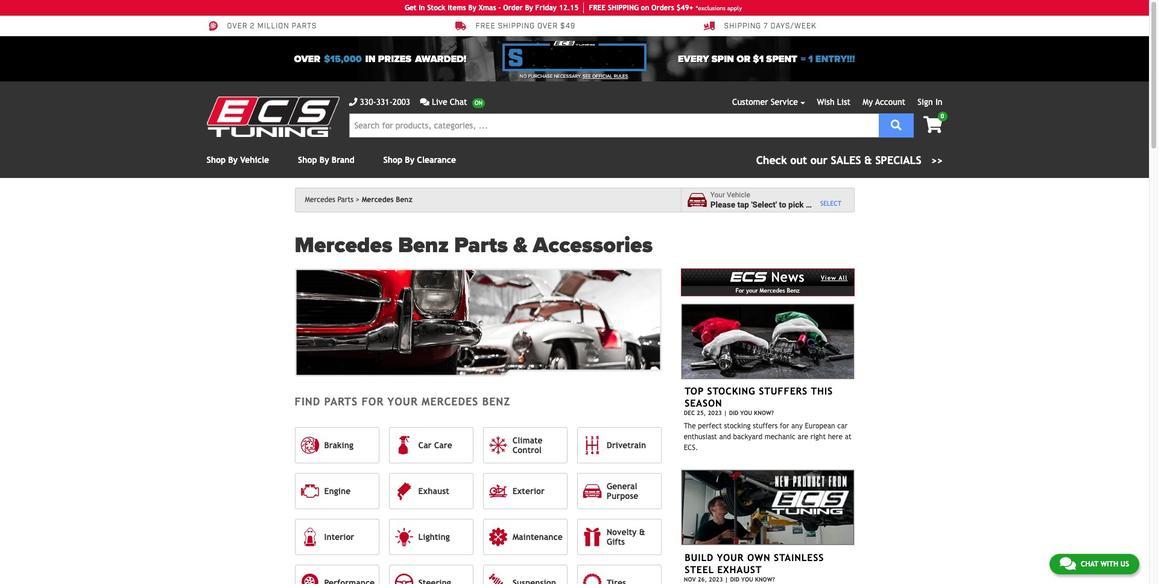 Task type: locate. For each thing, give the bounding box(es) containing it.
parts for find parts for your mercedes benz
[[324, 395, 358, 408]]

2023 right 25,
[[708, 410, 722, 417]]

chat left with
[[1082, 560, 1099, 569]]

1 horizontal spatial vehicle
[[727, 191, 751, 199]]

my
[[863, 97, 874, 107]]

did
[[730, 410, 739, 417], [731, 576, 740, 583]]

mercedes right the mercedes parts link
[[362, 196, 394, 204]]

your vehicle please tap 'select' to pick a vehicle
[[711, 191, 839, 209]]

$15,000
[[324, 53, 362, 65]]

0 vertical spatial did
[[730, 410, 739, 417]]

enthusiast
[[684, 433, 718, 441]]

2 horizontal spatial shop
[[384, 155, 403, 165]]

days/week
[[771, 22, 817, 31]]

did up stocking
[[730, 410, 739, 417]]

by left xmas
[[469, 4, 477, 12]]

general purpose
[[607, 482, 639, 501]]

1 vertical spatial exhaust
[[718, 564, 763, 576]]

over $15,000 in prizes
[[294, 53, 412, 65]]

ecs.
[[684, 443, 699, 452]]

0 vertical spatial 2023
[[708, 410, 722, 417]]

| inside top stocking stuffers this season dec 25, 2023 | did you know? the perfect stocking stuffers for any european car enthusiast and backyard mechanic are right here at ecs.
[[724, 410, 728, 417]]

right
[[811, 433, 826, 441]]

see
[[583, 74, 591, 79]]

0 vertical spatial comments image
[[420, 98, 430, 106]]

0 horizontal spatial your
[[388, 395, 418, 408]]

vehicle down ecs tuning image on the left of the page
[[240, 155, 269, 165]]

wish list link
[[818, 97, 851, 107]]

1 vertical spatial vehicle
[[727, 191, 751, 199]]

0 vertical spatial &
[[865, 154, 873, 167]]

top stocking stuffers this season link
[[685, 386, 834, 409]]

0 vertical spatial know?
[[755, 410, 775, 417]]

wish
[[818, 97, 835, 107]]

3 shop from the left
[[384, 155, 403, 165]]

mercedes for mercedes parts
[[305, 196, 335, 204]]

mercedes for mercedes benz parts & accessories
[[295, 232, 393, 258]]

0 horizontal spatial for
[[362, 395, 384, 408]]

over
[[227, 22, 248, 31], [294, 53, 321, 65]]

1 vertical spatial in
[[936, 97, 943, 107]]

by left clearance
[[405, 155, 415, 165]]

mercedes up care
[[422, 395, 479, 408]]

0 vertical spatial over
[[227, 22, 248, 31]]

over 2 million parts
[[227, 22, 317, 31]]

here
[[829, 433, 843, 441]]

1 vertical spatial for
[[780, 422, 790, 430]]

0 vertical spatial your
[[711, 191, 726, 199]]

2 vertical spatial &
[[640, 527, 646, 537]]

pick
[[789, 200, 804, 209]]

your inside the build your own stainless steel exhaust nov 26, 2023 | did you know?
[[717, 552, 744, 563]]

vehicle up tap
[[727, 191, 751, 199]]

1 horizontal spatial chat
[[1082, 560, 1099, 569]]

0 vertical spatial exhaust
[[419, 486, 450, 496]]

1 horizontal spatial for
[[780, 422, 790, 430]]

spin
[[712, 53, 735, 65]]

comments image inside chat with us link
[[1060, 557, 1077, 571]]

exterior
[[513, 486, 545, 496]]

ecs tuning image
[[207, 97, 340, 137]]

my account link
[[863, 97, 906, 107]]

1 vertical spatial over
[[294, 53, 321, 65]]

you up stocking
[[741, 410, 753, 417]]

0 vertical spatial parts
[[338, 196, 354, 204]]

0 horizontal spatial shop
[[207, 155, 226, 165]]

&
[[865, 154, 873, 167], [514, 232, 528, 258], [640, 527, 646, 537]]

by for shop by brand
[[320, 155, 329, 165]]

1 vertical spatial you
[[742, 576, 754, 583]]

rules
[[614, 74, 629, 79]]

climate control
[[513, 436, 543, 455]]

in right 'sign' at the top of the page
[[936, 97, 943, 107]]

your
[[747, 287, 759, 294], [388, 395, 418, 408]]

steel
[[685, 564, 715, 576]]

on
[[641, 4, 650, 12]]

by down ecs tuning image on the left of the page
[[228, 155, 238, 165]]

free ship ping on orders $49+ *exclusions apply
[[589, 4, 743, 12]]

over left 2
[[227, 22, 248, 31]]

1 vertical spatial your
[[388, 395, 418, 408]]

know? down build your own stainless steel exhaust 'link'
[[756, 576, 776, 583]]

top stocking stuffers this season image
[[681, 304, 855, 380]]

0 vertical spatial you
[[741, 410, 753, 417]]

xmas
[[479, 4, 497, 12]]

Search text field
[[349, 113, 879, 138]]

general
[[607, 482, 638, 491]]

mercedes down "shop by brand" "link"
[[305, 196, 335, 204]]

live chat link
[[420, 96, 485, 109]]

exhaust
[[419, 486, 450, 496], [718, 564, 763, 576]]

braking
[[324, 441, 354, 450]]

comments image left chat with us in the bottom right of the page
[[1060, 557, 1077, 571]]

you down build your own stainless steel exhaust 'link'
[[742, 576, 754, 583]]

customer service
[[733, 97, 799, 107]]

0 vertical spatial |
[[724, 410, 728, 417]]

purpose
[[607, 491, 639, 501]]

0 vertical spatial in
[[419, 4, 425, 12]]

sales
[[832, 154, 862, 167]]

shopping cart image
[[924, 116, 943, 133]]

sales & specials
[[832, 154, 922, 167]]

1 vertical spatial |
[[725, 576, 729, 583]]

1 shop from the left
[[207, 155, 226, 165]]

mercedes benz banner image image
[[295, 269, 662, 376]]

did down build your own stainless steel exhaust 'link'
[[731, 576, 740, 583]]

every spin or $1 spent = 1 entry!!!
[[679, 53, 856, 65]]

by for shop by vehicle
[[228, 155, 238, 165]]

2023 right 26,
[[709, 576, 723, 583]]

over down parts
[[294, 53, 321, 65]]

mercedes for mercedes benz
[[362, 196, 394, 204]]

1
[[809, 53, 814, 65]]

novelty & gifts
[[607, 527, 646, 547]]

0 vertical spatial chat
[[450, 97, 468, 107]]

car care link
[[389, 427, 474, 463]]

novelty & gifts link
[[577, 519, 662, 555]]

0 vertical spatial your
[[747, 287, 759, 294]]

build your own stainless steel exhaust image
[[681, 470, 855, 546]]

this
[[812, 386, 834, 397]]

1 horizontal spatial exhaust
[[718, 564, 763, 576]]

comments image for live
[[420, 98, 430, 106]]

at
[[845, 433, 852, 441]]

vehicle inside the your vehicle please tap 'select' to pick a vehicle
[[727, 191, 751, 199]]

.
[[629, 74, 630, 79]]

for up 'mechanic'
[[780, 422, 790, 430]]

mercedes benz
[[362, 196, 413, 204]]

for up braking link
[[362, 395, 384, 408]]

2
[[250, 22, 255, 31]]

gifts
[[607, 537, 625, 547]]

wish list
[[818, 97, 851, 107]]

in for get
[[419, 4, 425, 12]]

0 vertical spatial vehicle
[[240, 155, 269, 165]]

1 horizontal spatial over
[[294, 53, 321, 65]]

shop by vehicle
[[207, 155, 269, 165]]

1 vertical spatial know?
[[756, 576, 776, 583]]

& inside the 'novelty & gifts'
[[640, 527, 646, 537]]

service
[[771, 97, 799, 107]]

1 vertical spatial comments image
[[1060, 557, 1077, 571]]

you inside top stocking stuffers this season dec 25, 2023 | did you know? the perfect stocking stuffers for any european car enthusiast and backyard mechanic are right here at ecs.
[[741, 410, 753, 417]]

1 horizontal spatial &
[[640, 527, 646, 537]]

live chat
[[432, 97, 468, 107]]

are
[[798, 433, 809, 441]]

you inside the build your own stainless steel exhaust nov 26, 2023 | did you know?
[[742, 576, 754, 583]]

| up stocking
[[724, 410, 728, 417]]

2023 inside the build your own stainless steel exhaust nov 26, 2023 | did you know?
[[709, 576, 723, 583]]

1 vertical spatial 2023
[[709, 576, 723, 583]]

search image
[[891, 119, 902, 130]]

chat right live
[[450, 97, 468, 107]]

know? up stuffers
[[755, 410, 775, 417]]

exhaust up the 'lighting' at the bottom left of page
[[419, 486, 450, 496]]

| right 26,
[[725, 576, 729, 583]]

exhaust down own
[[718, 564, 763, 576]]

mercedes down the mercedes parts link
[[295, 232, 393, 258]]

official
[[593, 74, 613, 79]]

dec
[[684, 410, 695, 417]]

shop
[[207, 155, 226, 165], [298, 155, 317, 165], [384, 155, 403, 165]]

chat
[[450, 97, 468, 107], [1082, 560, 1099, 569]]

comments image inside live chat link
[[420, 98, 430, 106]]

2 vertical spatial parts
[[324, 395, 358, 408]]

stock
[[427, 4, 446, 12]]

all
[[839, 275, 848, 281]]

1 vertical spatial did
[[731, 576, 740, 583]]

ecs news
[[731, 267, 805, 285]]

backyard
[[734, 433, 763, 441]]

your left own
[[717, 552, 744, 563]]

2 shop from the left
[[298, 155, 317, 165]]

free shipping over $49 link
[[455, 21, 576, 31]]

build
[[685, 552, 714, 563]]

1 horizontal spatial comments image
[[1060, 557, 1077, 571]]

your up please
[[711, 191, 726, 199]]

1 horizontal spatial in
[[936, 97, 943, 107]]

mercedes down the ecs news
[[760, 287, 786, 294]]

free shipping over $49
[[476, 22, 576, 31]]

mercedes parts
[[305, 196, 354, 204]]

0 horizontal spatial in
[[419, 4, 425, 12]]

vehicle
[[240, 155, 269, 165], [727, 191, 751, 199]]

1 vertical spatial your
[[717, 552, 744, 563]]

|
[[724, 410, 728, 417], [725, 576, 729, 583]]

know?
[[755, 410, 775, 417], [756, 576, 776, 583]]

your right for
[[747, 287, 759, 294]]

1 horizontal spatial shop
[[298, 155, 317, 165]]

2 horizontal spatial &
[[865, 154, 873, 167]]

comments image left live
[[420, 98, 430, 106]]

by for shop by clearance
[[405, 155, 415, 165]]

million
[[258, 22, 290, 31]]

$49+
[[677, 4, 694, 12]]

by left brand
[[320, 155, 329, 165]]

climate
[[513, 436, 543, 445]]

0 horizontal spatial vehicle
[[240, 155, 269, 165]]

0 horizontal spatial chat
[[450, 97, 468, 107]]

0 horizontal spatial over
[[227, 22, 248, 31]]

in right the get
[[419, 4, 425, 12]]

exhaust inside the build your own stainless steel exhaust nov 26, 2023 | did you know?
[[718, 564, 763, 576]]

comments image
[[420, 98, 430, 106], [1060, 557, 1077, 571]]

stuffers
[[753, 422, 778, 430]]

your up car care "link"
[[388, 395, 418, 408]]

0 horizontal spatial &
[[514, 232, 528, 258]]

0 horizontal spatial comments image
[[420, 98, 430, 106]]

accessories
[[533, 232, 653, 258]]

lighting
[[419, 532, 450, 542]]



Task type: describe. For each thing, give the bounding box(es) containing it.
apply
[[728, 5, 743, 11]]

2023 inside top stocking stuffers this season dec 25, 2023 | did you know? the perfect stocking stuffers for any european car enthusiast and backyard mechanic are right here at ecs.
[[708, 410, 722, 417]]

25,
[[697, 410, 706, 417]]

spent
[[767, 53, 798, 65]]

customer
[[733, 97, 769, 107]]

to
[[780, 200, 787, 209]]

-
[[499, 4, 501, 12]]

drivetrain
[[607, 441, 647, 450]]

did inside top stocking stuffers this season dec 25, 2023 | did you know? the perfect stocking stuffers for any european car enthusiast and backyard mechanic are right here at ecs.
[[730, 410, 739, 417]]

tap
[[738, 200, 750, 209]]

chat with us
[[1082, 560, 1130, 569]]

nov
[[684, 576, 696, 583]]

ship
[[608, 4, 623, 12]]

1 vertical spatial &
[[514, 232, 528, 258]]

car care
[[419, 441, 453, 450]]

shop for shop by clearance
[[384, 155, 403, 165]]

build your own stainless steel exhaust nov 26, 2023 | did you know?
[[684, 552, 825, 583]]

interior link
[[295, 519, 379, 555]]

sign in link
[[918, 97, 943, 107]]

brand
[[332, 155, 355, 165]]

shop by brand
[[298, 155, 355, 165]]

know? inside top stocking stuffers this season dec 25, 2023 | did you know? the perfect stocking stuffers for any european car enthusiast and backyard mechanic are right here at ecs.
[[755, 410, 775, 417]]

comments image for chat
[[1060, 557, 1077, 571]]

your inside the your vehicle please tap 'select' to pick a vehicle
[[711, 191, 726, 199]]

shop by vehicle link
[[207, 155, 269, 165]]

any
[[792, 422, 803, 430]]

26,
[[698, 576, 707, 583]]

| inside the build your own stainless steel exhaust nov 26, 2023 | did you know?
[[725, 576, 729, 583]]

car
[[838, 422, 848, 430]]

stocking
[[725, 422, 751, 430]]

benz up climate control link at the bottom left of page
[[483, 395, 511, 408]]

lighting link
[[389, 519, 474, 555]]

over for over $15,000 in prizes
[[294, 53, 321, 65]]

parts
[[292, 22, 317, 31]]

items
[[448, 4, 466, 12]]

free
[[589, 4, 606, 12]]

for inside top stocking stuffers this season dec 25, 2023 | did you know? the perfect stocking stuffers for any european car enthusiast and backyard mechanic are right here at ecs.
[[780, 422, 790, 430]]

necessary.
[[554, 74, 582, 79]]

0 link
[[914, 112, 948, 135]]

stocking
[[708, 386, 756, 397]]

=
[[801, 53, 806, 65]]

select link
[[821, 200, 842, 208]]

the
[[684, 422, 696, 430]]

shipping
[[498, 22, 535, 31]]

sales & specials link
[[757, 152, 943, 168]]

0 horizontal spatial exhaust
[[419, 486, 450, 496]]

no
[[520, 74, 527, 79]]

mercedes parts link
[[305, 196, 360, 204]]

in for sign
[[936, 97, 943, 107]]

shop by clearance
[[384, 155, 456, 165]]

over
[[538, 22, 558, 31]]

ecs
[[731, 267, 767, 285]]

ping
[[623, 4, 639, 12]]

over for over 2 million parts
[[227, 22, 248, 31]]

did inside the build your own stainless steel exhaust nov 26, 2023 | did you know?
[[731, 576, 740, 583]]

own
[[748, 552, 771, 563]]

12.15
[[559, 4, 579, 12]]

*exclusions
[[696, 5, 726, 11]]

get
[[405, 4, 417, 12]]

orders
[[652, 4, 675, 12]]

in
[[366, 53, 376, 65]]

engine
[[324, 486, 351, 496]]

shipping 7 days/week link
[[704, 21, 817, 31]]

0 vertical spatial for
[[362, 395, 384, 408]]

1 vertical spatial parts
[[455, 232, 508, 258]]

care
[[434, 441, 453, 450]]

car
[[419, 441, 432, 450]]

vehicle
[[813, 200, 839, 209]]

'select'
[[752, 200, 778, 209]]

1 horizontal spatial your
[[747, 287, 759, 294]]

find
[[295, 395, 321, 408]]

drivetrain link
[[577, 427, 662, 463]]

free
[[476, 22, 496, 31]]

customer service button
[[733, 96, 806, 109]]

benz down mercedes benz
[[398, 232, 449, 258]]

maintenance
[[513, 532, 563, 542]]

shop for shop by brand
[[298, 155, 317, 165]]

build your own stainless steel exhaust link
[[685, 552, 825, 576]]

shop for shop by vehicle
[[207, 155, 226, 165]]

control
[[513, 445, 542, 455]]

general purpose link
[[577, 473, 662, 509]]

7
[[764, 22, 769, 31]]

benz down "shop by clearance" link
[[396, 196, 413, 204]]

account
[[876, 97, 906, 107]]

us
[[1121, 560, 1130, 569]]

& for novelty
[[640, 527, 646, 537]]

$49
[[561, 22, 576, 31]]

by right order
[[525, 4, 534, 12]]

parts for mercedes parts
[[338, 196, 354, 204]]

get in stock items by xmas - order by friday 12.15
[[405, 4, 579, 12]]

climate control link
[[483, 427, 568, 463]]

or
[[737, 53, 751, 65]]

ecs tuning 'spin to win' contest logo image
[[503, 41, 647, 71]]

331-
[[376, 97, 393, 107]]

benz down news
[[787, 287, 800, 294]]

engine link
[[295, 473, 379, 509]]

shop by brand link
[[298, 155, 355, 165]]

$1
[[754, 53, 764, 65]]

chat with us link
[[1050, 554, 1140, 575]]

& for sales
[[865, 154, 873, 167]]

list
[[838, 97, 851, 107]]

1 vertical spatial chat
[[1082, 560, 1099, 569]]

shipping 7 days/week
[[725, 22, 817, 31]]

please
[[711, 200, 736, 209]]

know? inside the build your own stainless steel exhaust nov 26, 2023 | did you know?
[[756, 576, 776, 583]]

novelty
[[607, 527, 637, 537]]

phone image
[[349, 98, 358, 106]]

interior
[[324, 532, 355, 542]]



Task type: vqa. For each thing, say whether or not it's contained in the screenshot.
purchase on the left top of the page
yes



